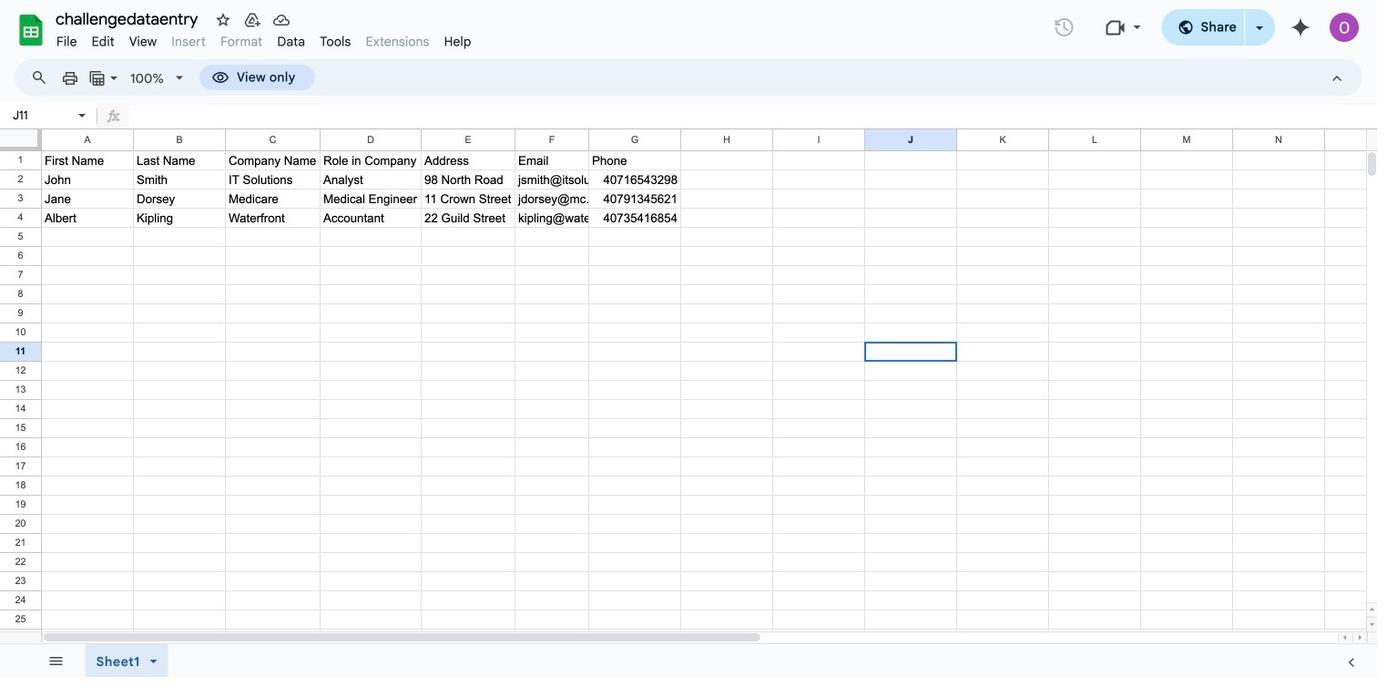 Task type: describe. For each thing, give the bounding box(es) containing it.
sheets home image
[[15, 14, 47, 46]]

document status: saved to drive. image
[[272, 11, 291, 29]]

Star checkbox
[[211, 7, 236, 33]]

5 menu item from the left
[[313, 31, 359, 52]]

2 toolbar from the left
[[187, 644, 191, 677]]

menu bar inside menu bar 'banner'
[[49, 24, 479, 54]]

Zoom text field
[[126, 66, 170, 91]]

Menus field
[[23, 65, 63, 90]]

name box (⌘ + j) element
[[5, 105, 91, 127]]

all sheets image
[[41, 646, 70, 675]]

3 menu item from the left
[[122, 31, 164, 52]]

Zoom field
[[123, 65, 191, 92]]

star image
[[214, 11, 232, 29]]



Task type: vqa. For each thing, say whether or not it's contained in the screenshot.
1st heading
no



Task type: locate. For each thing, give the bounding box(es) containing it.
2 menu item from the left
[[84, 31, 122, 52]]

1 toolbar from the left
[[79, 644, 184, 677]]

None text field
[[129, 105, 1378, 129], [7, 107, 75, 124], [129, 105, 1378, 129], [7, 107, 75, 124]]

toolbar
[[79, 644, 184, 677], [187, 644, 191, 677]]

print (⌘p) image
[[61, 69, 79, 87]]

4 menu item from the left
[[270, 31, 313, 52]]

add shortcut to drive image
[[243, 11, 262, 29]]

1 menu item from the left
[[49, 31, 84, 52]]

quick sharing actions image
[[1257, 26, 1264, 55]]

0 horizontal spatial toolbar
[[79, 644, 184, 677]]

menu bar banner
[[0, 0, 1378, 677]]

menu bar
[[49, 24, 479, 54]]

menu item
[[49, 31, 84, 52], [84, 31, 122, 52], [122, 31, 164, 52], [270, 31, 313, 52], [313, 31, 359, 52], [437, 31, 479, 52]]

share. anyone with the link. anyone who has the link can access. no sign-in required. image
[[1178, 19, 1194, 35]]

6 menu item from the left
[[437, 31, 479, 52]]

1 horizontal spatial toolbar
[[187, 644, 191, 677]]

application
[[0, 0, 1378, 677]]

hide the menus (ctrl+shift+f) image
[[1329, 69, 1347, 87]]

main toolbar
[[54, 64, 315, 92]]



